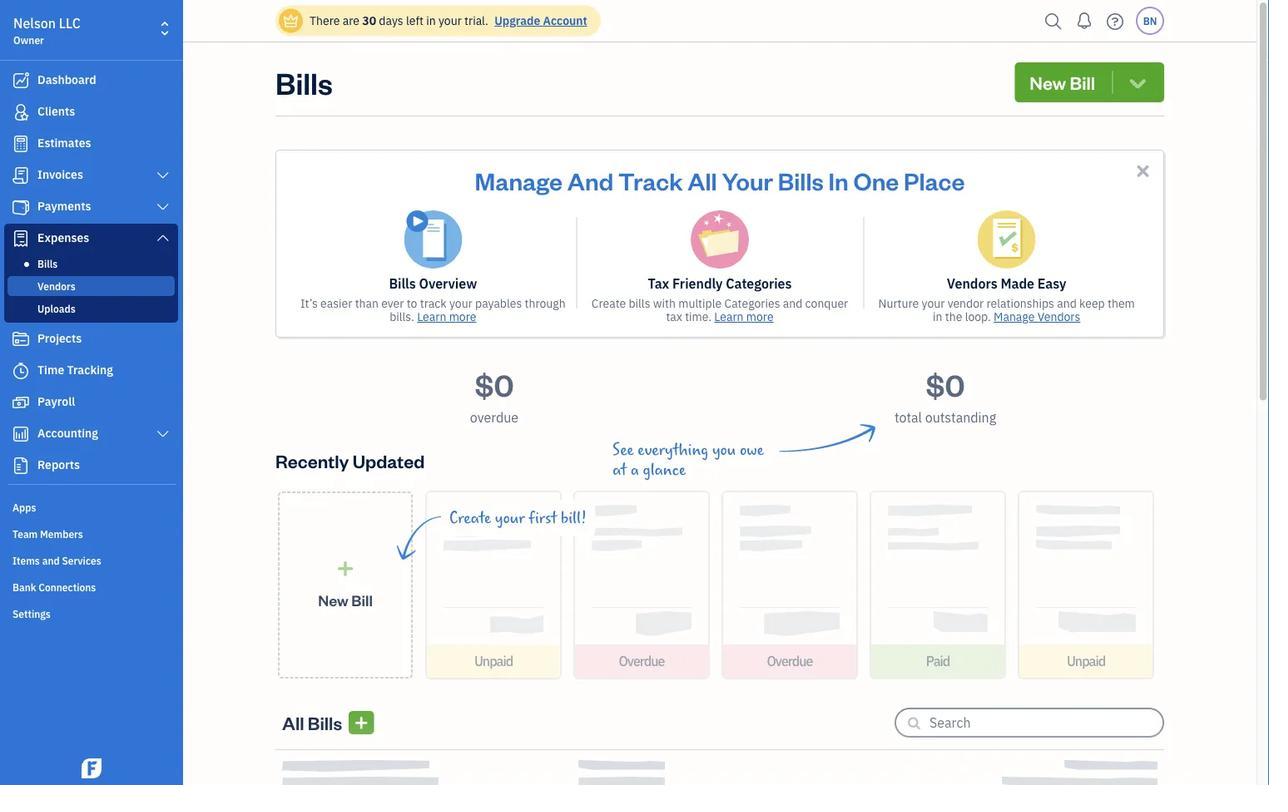 Task type: locate. For each thing, give the bounding box(es) containing it.
tax friendly categories image
[[691, 211, 749, 269]]

learn more down overview in the top of the page
[[417, 309, 476, 325]]

and left conquer
[[783, 296, 803, 311]]

1 horizontal spatial and
[[783, 296, 803, 311]]

1 more from the left
[[449, 309, 476, 325]]

1 learn from the left
[[417, 309, 446, 325]]

and inside nurture your vendor relationships and keep them in the loop.
[[1057, 296, 1077, 311]]

services
[[62, 554, 101, 568]]

everything
[[638, 441, 708, 459]]

1 vertical spatial bill
[[351, 591, 373, 610]]

1 horizontal spatial manage
[[994, 309, 1035, 325]]

0 vertical spatial new
[[1030, 70, 1066, 94]]

manage left and
[[475, 165, 563, 196]]

0 horizontal spatial learn more
[[417, 309, 476, 325]]

vendors for vendors made easy
[[947, 275, 998, 293]]

crown image
[[282, 12, 300, 30]]

and down 'easy'
[[1057, 296, 1077, 311]]

chevron large down image up bills link
[[155, 231, 171, 245]]

dashboard image
[[11, 72, 31, 89]]

and inside create bills with multiple categories and conquer tax time.
[[783, 296, 803, 311]]

go to help image
[[1102, 9, 1128, 34]]

0 horizontal spatial overdue
[[470, 409, 519, 427]]

0 horizontal spatial $0
[[475, 365, 514, 404]]

0 horizontal spatial bill
[[351, 591, 373, 610]]

estimates
[[37, 135, 91, 151]]

bill
[[1070, 70, 1095, 94], [351, 591, 373, 610]]

categories down tax friendly categories
[[724, 296, 780, 311]]

2 vertical spatial chevron large down image
[[155, 231, 171, 245]]

$0 inside $0 total outstanding
[[926, 365, 965, 404]]

see everything you owe at a glance
[[613, 441, 764, 479]]

1 horizontal spatial new
[[1030, 70, 1066, 94]]

1 unpaid from the left
[[474, 653, 513, 670]]

in
[[426, 13, 436, 28], [933, 309, 942, 325]]

chevron large down image inside the expenses link
[[155, 231, 171, 245]]

2 chevron large down image from the top
[[155, 201, 171, 214]]

owe
[[740, 441, 764, 459]]

1 vertical spatial new
[[318, 591, 348, 610]]

upgrade account link
[[491, 13, 587, 28]]

add a new bill image
[[354, 713, 369, 733]]

dashboard
[[37, 72, 96, 87]]

0 horizontal spatial all
[[282, 711, 304, 735]]

1 vertical spatial all
[[282, 711, 304, 735]]

0 vertical spatial manage
[[475, 165, 563, 196]]

your left trial.
[[439, 13, 462, 28]]

1 horizontal spatial overdue
[[619, 653, 665, 670]]

1 horizontal spatial $0
[[926, 365, 965, 404]]

learn
[[417, 309, 446, 325], [714, 309, 744, 325]]

1 horizontal spatial create
[[591, 296, 626, 311]]

nelson llc owner
[[13, 15, 81, 47]]

1 horizontal spatial bill
[[1070, 70, 1095, 94]]

first
[[529, 509, 557, 528]]

vendors for vendors
[[37, 280, 75, 293]]

manage down made
[[994, 309, 1035, 325]]

1 horizontal spatial unpaid
[[1067, 653, 1105, 670]]

$0 for $0 overdue
[[475, 365, 514, 404]]

categories up create bills with multiple categories and conquer tax time.
[[726, 275, 792, 293]]

chevron large down image
[[155, 169, 171, 182], [155, 201, 171, 214], [155, 231, 171, 245]]

new down plus image at the bottom left of the page
[[318, 591, 348, 610]]

your inside nurture your vendor relationships and keep them in the loop.
[[922, 296, 945, 311]]

1 vertical spatial manage
[[994, 309, 1035, 325]]

0 vertical spatial new bill
[[1030, 70, 1095, 94]]

new
[[1030, 70, 1066, 94], [318, 591, 348, 610]]

1 horizontal spatial learn more
[[714, 309, 774, 325]]

0 horizontal spatial create
[[449, 509, 491, 528]]

new inside new bill button
[[1030, 70, 1066, 94]]

1 horizontal spatial more
[[746, 309, 774, 325]]

0 horizontal spatial learn
[[417, 309, 446, 325]]

notifications image
[[1071, 4, 1098, 37]]

more right track
[[449, 309, 476, 325]]

0 vertical spatial in
[[426, 13, 436, 28]]

new bill
[[1030, 70, 1095, 94], [318, 591, 373, 610]]

$0 total outstanding
[[895, 365, 996, 427]]

vendors made easy image
[[978, 211, 1036, 269]]

all left add a new bill image
[[282, 711, 304, 735]]

team members
[[12, 528, 83, 541]]

1 $0 from the left
[[475, 365, 514, 404]]

time
[[37, 362, 64, 378]]

bills
[[275, 62, 333, 102], [778, 165, 824, 196], [37, 257, 58, 270], [389, 275, 416, 293], [308, 711, 342, 735]]

see
[[613, 441, 634, 459]]

$0 inside $0 overdue
[[475, 365, 514, 404]]

new bill down search icon
[[1030, 70, 1095, 94]]

recently
[[275, 449, 349, 473]]

estimate image
[[11, 136, 31, 152]]

chevron large down image up the expenses link at the top left of page
[[155, 201, 171, 214]]

nurture your vendor relationships and keep them in the loop.
[[878, 296, 1135, 325]]

learn more
[[417, 309, 476, 325], [714, 309, 774, 325]]

new down search icon
[[1030, 70, 1066, 94]]

learn more for friendly
[[714, 309, 774, 325]]

and right items
[[42, 554, 60, 568]]

timer image
[[11, 363, 31, 379]]

conquer
[[805, 296, 848, 311]]

and
[[783, 296, 803, 311], [1057, 296, 1077, 311], [42, 554, 60, 568]]

1 horizontal spatial all
[[688, 165, 717, 196]]

$0 up outstanding
[[926, 365, 965, 404]]

1 horizontal spatial new bill
[[1030, 70, 1095, 94]]

30
[[362, 13, 376, 28]]

1 vertical spatial in
[[933, 309, 942, 325]]

0 horizontal spatial unpaid
[[474, 653, 513, 670]]

0 vertical spatial create
[[591, 296, 626, 311]]

bill down plus image at the bottom left of the page
[[351, 591, 373, 610]]

apps
[[12, 501, 36, 514]]

2 learn from the left
[[714, 309, 744, 325]]

0 horizontal spatial vendors
[[37, 280, 75, 293]]

bills.
[[390, 309, 414, 325]]

0 horizontal spatial manage
[[475, 165, 563, 196]]

in right left
[[426, 13, 436, 28]]

clients
[[37, 104, 75, 119]]

more for tax friendly categories
[[746, 309, 774, 325]]

relationships
[[987, 296, 1054, 311]]

$0
[[475, 365, 514, 404], [926, 365, 965, 404]]

1 vertical spatial create
[[449, 509, 491, 528]]

bn button
[[1136, 7, 1164, 35]]

learn right the time.
[[714, 309, 744, 325]]

bill left chevrondown icon
[[1070, 70, 1095, 94]]

create left first
[[449, 509, 491, 528]]

expenses
[[37, 230, 89, 246]]

nelson
[[13, 15, 56, 32]]

manage
[[475, 165, 563, 196], [994, 309, 1035, 325]]

$0 down payables
[[475, 365, 514, 404]]

create left the bills
[[591, 296, 626, 311]]

learn for friendly
[[714, 309, 744, 325]]

create inside create bills with multiple categories and conquer tax time.
[[591, 296, 626, 311]]

1 learn more from the left
[[417, 309, 476, 325]]

place
[[904, 165, 965, 196]]

in left the
[[933, 309, 942, 325]]

payment image
[[11, 199, 31, 216]]

0 horizontal spatial more
[[449, 309, 476, 325]]

vendors up uploads
[[37, 280, 75, 293]]

0 horizontal spatial new bill
[[318, 591, 373, 610]]

1 vertical spatial chevron large down image
[[155, 201, 171, 214]]

settings link
[[4, 601, 178, 626]]

owner
[[13, 33, 44, 47]]

all
[[688, 165, 717, 196], [282, 711, 304, 735]]

1 chevron large down image from the top
[[155, 169, 171, 182]]

0 vertical spatial bill
[[1070, 70, 1095, 94]]

made
[[1001, 275, 1034, 293]]

with
[[653, 296, 676, 311]]

learn more down tax friendly categories
[[714, 309, 774, 325]]

estimates link
[[4, 129, 178, 159]]

1 horizontal spatial in
[[933, 309, 942, 325]]

chevron large down image for payments
[[155, 201, 171, 214]]

trial.
[[464, 13, 488, 28]]

1 vertical spatial categories
[[724, 296, 780, 311]]

new bill down plus image at the bottom left of the page
[[318, 591, 373, 610]]

ever
[[381, 296, 404, 311]]

than
[[355, 296, 379, 311]]

tracking
[[67, 362, 113, 378]]

in inside nurture your vendor relationships and keep them in the loop.
[[933, 309, 942, 325]]

search image
[[1040, 9, 1067, 34]]

your inside it's easier than ever to track your payables through bills.
[[449, 296, 473, 311]]

updated
[[353, 449, 425, 473]]

2 more from the left
[[746, 309, 774, 325]]

0 horizontal spatial and
[[42, 554, 60, 568]]

expenses link
[[4, 224, 178, 254]]

chevron large down image up payments link
[[155, 169, 171, 182]]

project image
[[11, 331, 31, 348]]

overdue
[[470, 409, 519, 427], [619, 653, 665, 670], [767, 653, 813, 670]]

your down overview in the top of the page
[[449, 296, 473, 311]]

your left the
[[922, 296, 945, 311]]

money image
[[11, 394, 31, 411]]

uploads link
[[7, 299, 175, 319]]

more down tax friendly categories
[[746, 309, 774, 325]]

track
[[618, 165, 683, 196]]

1 horizontal spatial vendors
[[947, 275, 998, 293]]

bn
[[1143, 14, 1157, 27]]

accounting link
[[4, 419, 178, 449]]

learn right bills.
[[417, 309, 446, 325]]

time tracking
[[37, 362, 113, 378]]

0 vertical spatial chevron large down image
[[155, 169, 171, 182]]

1 horizontal spatial learn
[[714, 309, 744, 325]]

settings
[[12, 608, 51, 621]]

freshbooks image
[[78, 759, 105, 779]]

your left first
[[495, 509, 525, 528]]

0 vertical spatial all
[[688, 165, 717, 196]]

through
[[525, 296, 566, 311]]

2 $0 from the left
[[926, 365, 965, 404]]

Search text field
[[930, 710, 1163, 737]]

overview
[[419, 275, 477, 293]]

vendors
[[947, 275, 998, 293], [37, 280, 75, 293], [1037, 309, 1080, 325]]

bills down crown icon
[[275, 62, 333, 102]]

outstanding
[[925, 409, 996, 427]]

2 unpaid from the left
[[1067, 653, 1105, 670]]

loop.
[[965, 309, 991, 325]]

vendors up vendor
[[947, 275, 998, 293]]

2 horizontal spatial and
[[1057, 296, 1077, 311]]

categories inside create bills with multiple categories and conquer tax time.
[[724, 296, 780, 311]]

chevrondown image
[[1126, 71, 1149, 94]]

2 learn more from the left
[[714, 309, 774, 325]]

vendors inside main element
[[37, 280, 75, 293]]

bills down expenses
[[37, 257, 58, 270]]

all left your
[[688, 165, 717, 196]]

payroll
[[37, 394, 75, 409]]

3 chevron large down image from the top
[[155, 231, 171, 245]]

0 horizontal spatial new
[[318, 591, 348, 610]]

vendors down 'easy'
[[1037, 309, 1080, 325]]



Task type: describe. For each thing, give the bounding box(es) containing it.
items
[[12, 554, 40, 568]]

learn more for overview
[[417, 309, 476, 325]]

track
[[420, 296, 447, 311]]

report image
[[11, 458, 31, 474]]

apps link
[[4, 494, 178, 519]]

payroll link
[[4, 388, 178, 418]]

time tracking link
[[4, 356, 178, 386]]

bills overview image
[[404, 211, 462, 269]]

bills
[[629, 296, 650, 311]]

plus image
[[336, 560, 355, 577]]

new bill inside button
[[1030, 70, 1095, 94]]

invoices link
[[4, 161, 178, 191]]

manage and track all your bills in one place
[[475, 165, 965, 196]]

manage for manage and track all your bills in one place
[[475, 165, 563, 196]]

0 horizontal spatial in
[[426, 13, 436, 28]]

account
[[543, 13, 587, 28]]

your
[[722, 165, 773, 196]]

create your first bill!
[[449, 509, 587, 528]]

to
[[407, 296, 417, 311]]

0 vertical spatial categories
[[726, 275, 792, 293]]

nurture
[[878, 296, 919, 311]]

uploads
[[37, 302, 75, 315]]

total
[[895, 409, 922, 427]]

vendors link
[[7, 276, 175, 296]]

it's easier than ever to track your payables through bills.
[[300, 296, 566, 325]]

bank
[[12, 581, 36, 594]]

glance
[[643, 461, 686, 479]]

upgrade
[[494, 13, 540, 28]]

bills overview
[[389, 275, 477, 293]]

payables
[[475, 296, 522, 311]]

there are 30 days left in your trial. upgrade account
[[310, 13, 587, 28]]

bill!
[[561, 509, 587, 528]]

a
[[631, 461, 639, 479]]

and
[[567, 165, 613, 196]]

chevron large down image for invoices
[[155, 169, 171, 182]]

bills inside main element
[[37, 257, 58, 270]]

projects link
[[4, 325, 178, 355]]

vendor
[[948, 296, 984, 311]]

invoice image
[[11, 167, 31, 184]]

2 horizontal spatial vendors
[[1037, 309, 1080, 325]]

manage for manage vendors
[[994, 309, 1035, 325]]

create for create your first bill!
[[449, 509, 491, 528]]

bills up "to"
[[389, 275, 416, 293]]

all bills
[[282, 711, 342, 735]]

tax
[[648, 275, 669, 293]]

at
[[613, 461, 627, 479]]

paid
[[926, 653, 950, 670]]

expense image
[[11, 231, 31, 247]]

one
[[853, 165, 899, 196]]

reports link
[[4, 451, 178, 481]]

$0 overdue
[[470, 365, 519, 427]]

clients link
[[4, 97, 178, 127]]

invoices
[[37, 167, 83, 182]]

projects
[[37, 331, 82, 346]]

chart image
[[11, 426, 31, 443]]

dashboard link
[[4, 66, 178, 96]]

and inside main element
[[42, 554, 60, 568]]

are
[[343, 13, 359, 28]]

main element
[[0, 0, 225, 786]]

vendors made easy
[[947, 275, 1066, 293]]

2 horizontal spatial overdue
[[767, 653, 813, 670]]

easy
[[1038, 275, 1066, 293]]

accounting
[[37, 426, 98, 441]]

you
[[712, 441, 736, 459]]

llc
[[59, 15, 81, 32]]

days
[[379, 13, 403, 28]]

client image
[[11, 104, 31, 121]]

create for create bills with multiple categories and conquer tax time.
[[591, 296, 626, 311]]

in
[[829, 165, 849, 196]]

team members link
[[4, 521, 178, 546]]

bank connections link
[[4, 574, 178, 599]]

create bills with multiple categories and conquer tax time.
[[591, 296, 848, 325]]

bills left add a new bill image
[[308, 711, 342, 735]]

close image
[[1133, 161, 1153, 181]]

new bill button
[[1015, 62, 1164, 102]]

keep
[[1079, 296, 1105, 311]]

tax friendly categories
[[648, 275, 792, 293]]

easier
[[320, 296, 352, 311]]

bill inside button
[[1070, 70, 1095, 94]]

payments
[[37, 198, 91, 214]]

items and services link
[[4, 548, 178, 573]]

1 vertical spatial new bill
[[318, 591, 373, 610]]

new inside new bill link
[[318, 591, 348, 610]]

payments link
[[4, 192, 178, 222]]

recently updated
[[275, 449, 425, 473]]

chevron large down image
[[155, 428, 171, 441]]

new bill link
[[278, 492, 413, 679]]

new bill button
[[1015, 62, 1164, 102]]

them
[[1108, 296, 1135, 311]]

members
[[40, 528, 83, 541]]

$0 for $0 total outstanding
[[926, 365, 965, 404]]

chevron large down image for expenses
[[155, 231, 171, 245]]

more for bills overview
[[449, 309, 476, 325]]

the
[[945, 309, 962, 325]]

friendly
[[672, 275, 723, 293]]

there
[[310, 13, 340, 28]]

multiple
[[678, 296, 722, 311]]

bank connections
[[12, 581, 96, 594]]

learn for overview
[[417, 309, 446, 325]]

manage vendors
[[994, 309, 1080, 325]]

reports
[[37, 457, 80, 473]]

bills link
[[7, 254, 175, 274]]

tax
[[666, 309, 682, 325]]

bills left in
[[778, 165, 824, 196]]

left
[[406, 13, 423, 28]]



Task type: vqa. For each thing, say whether or not it's contained in the screenshot.
the left for
no



